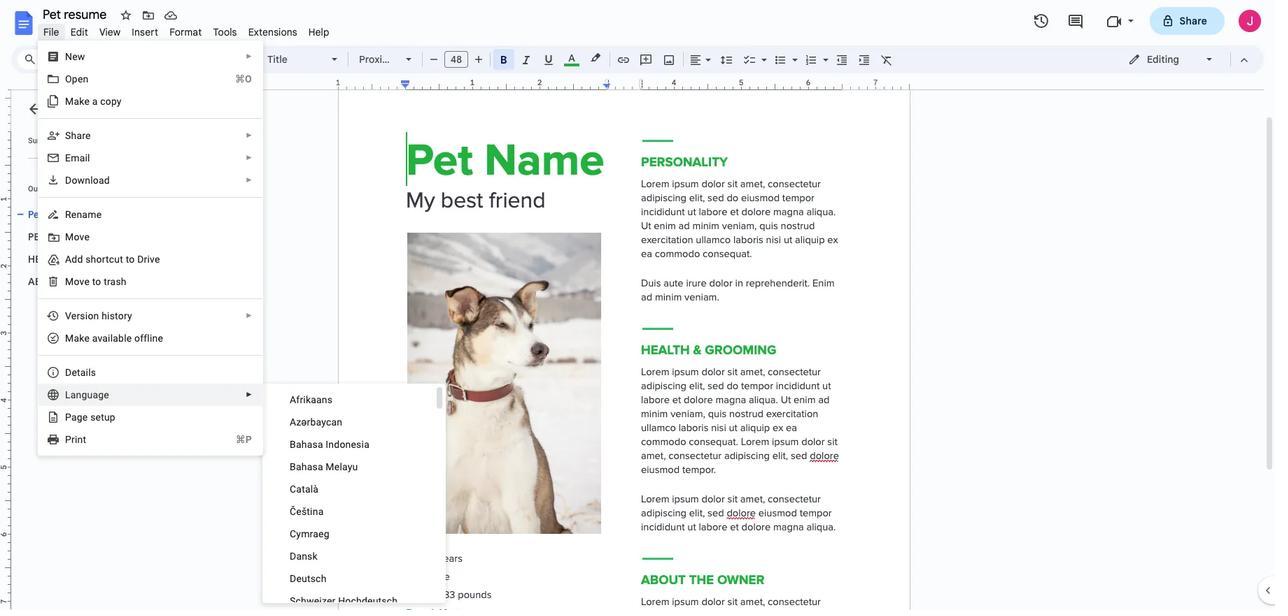Task type: locate. For each thing, give the bounding box(es) containing it.
ma k e available offline
[[65, 333, 163, 344]]

tools
[[213, 26, 237, 38]]

make available offline k element
[[65, 333, 167, 344]]

t
[[92, 276, 95, 288]]

menu bar inside "menu bar" banner
[[38, 18, 335, 41]]

bahasa
[[290, 439, 323, 451], [290, 462, 323, 473]]

► for ownload
[[246, 176, 253, 184]]

text color image
[[564, 50, 579, 66]]

main toolbar
[[87, 0, 898, 543]]

bahasa up català
[[290, 462, 323, 473]]

document outline element
[[11, 90, 202, 611]]

s hare
[[65, 130, 91, 141]]

català
[[290, 484, 319, 495]]

menu
[[3, 0, 263, 529], [262, 384, 446, 611]]

► for hare
[[246, 132, 253, 139]]

1
[[336, 78, 340, 87]]

r ename
[[65, 209, 102, 220]]

e right ma
[[84, 333, 90, 344]]

help
[[308, 26, 329, 38]]

outline heading
[[11, 184, 202, 204]]

ove
[[74, 232, 90, 243]]

e right pa
[[82, 412, 88, 423]]

m
[[65, 232, 74, 243]]

line & paragraph spacing image
[[718, 50, 734, 69]]

3 ► from the top
[[246, 154, 253, 162]]

proxima nova
[[359, 53, 422, 66]]

title
[[267, 53, 287, 66]]

bahasa down the azərbaycan
[[290, 439, 323, 451]]

open o element
[[65, 73, 93, 85]]

left margin image
[[339, 79, 409, 90]]

Font size field
[[444, 51, 474, 69]]

format
[[169, 26, 202, 38]]

ownload
[[72, 175, 110, 186]]

move to trash t element
[[65, 276, 131, 288]]

bahasa melayu
[[290, 462, 358, 473]]

1 ► from the top
[[246, 52, 253, 60]]

&
[[68, 253, 74, 266]]

format menu item
[[164, 24, 207, 41]]

4 ► from the top
[[246, 176, 253, 184]]

o pen
[[65, 73, 88, 85]]

rint
[[71, 435, 86, 446]]

1 vertical spatial bahasa
[[290, 462, 323, 473]]

1 bahasa from the top
[[290, 439, 323, 451]]

tools menu item
[[207, 24, 243, 41]]

⌘o element
[[218, 72, 252, 86]]

application
[[0, 0, 1275, 611]]

health & grooming
[[28, 253, 134, 266]]

6 ► from the top
[[246, 391, 253, 399]]

share
[[1180, 15, 1207, 27]]

about
[[28, 276, 62, 288]]

version history h element
[[65, 311, 136, 322]]

edit menu item
[[65, 24, 94, 41]]

proxima nova option
[[359, 50, 422, 69]]

edit
[[70, 26, 88, 38]]

2 ► from the top
[[246, 132, 253, 139]]

2 bahasa from the top
[[290, 462, 323, 473]]

e for k
[[84, 333, 90, 344]]

cymraeg
[[290, 529, 329, 540]]

make a copy c element
[[65, 96, 126, 107]]

0 vertical spatial e
[[84, 333, 90, 344]]

print p element
[[65, 435, 90, 446]]

p rint
[[65, 435, 86, 446]]

grooming
[[77, 253, 134, 266]]

menu bar
[[38, 18, 335, 41]]

► for mail
[[246, 154, 253, 162]]

Rename text field
[[38, 6, 115, 22]]

a
[[92, 96, 98, 107]]

bahasa indonesia
[[290, 439, 369, 451]]

make a c opy
[[65, 96, 122, 107]]

n
[[65, 51, 72, 62]]

0 vertical spatial bahasa
[[290, 439, 323, 451]]

ename
[[71, 209, 102, 220]]

► for ew
[[246, 52, 253, 60]]

to
[[126, 254, 135, 265]]

summary
[[28, 136, 61, 146]]

►
[[246, 52, 253, 60], [246, 132, 253, 139], [246, 154, 253, 162], [246, 176, 253, 184], [246, 312, 253, 320], [246, 391, 253, 399]]

o
[[95, 276, 101, 288]]

istory
[[107, 311, 132, 322]]

shortcut
[[86, 254, 123, 265]]

details
[[65, 367, 96, 379]]

e
[[84, 333, 90, 344], [82, 412, 88, 423]]

g
[[77, 412, 82, 423]]

menu bar containing file
[[38, 18, 335, 41]]

right margin image
[[838, 79, 909, 90]]

Menus field
[[17, 50, 87, 69]]

o
[[65, 73, 72, 85]]

h
[[102, 311, 107, 322]]

deutsch
[[290, 574, 326, 585]]

view
[[99, 26, 121, 38]]

čeština
[[290, 507, 324, 518]]

1 vertical spatial e
[[82, 412, 88, 423]]



Task type: vqa. For each thing, say whether or not it's contained in the screenshot.


Task type: describe. For each thing, give the bounding box(es) containing it.
s
[[65, 130, 71, 141]]

schweizer
[[290, 596, 336, 607]]

bahasa for bahasa melayu
[[290, 462, 323, 473]]

hochdeutsch
[[338, 596, 398, 607]]

e mail
[[65, 153, 90, 164]]

bahasa for bahasa indonesia
[[290, 439, 323, 451]]

e for g
[[82, 412, 88, 423]]

azərbaycan
[[290, 417, 342, 428]]

pet
[[28, 209, 43, 221]]

► for anguage
[[246, 391, 253, 399]]

mode and view toolbar
[[1118, 45, 1255, 73]]

hare
[[71, 130, 91, 141]]

trash
[[104, 276, 126, 288]]

ma
[[65, 333, 79, 344]]

extensions
[[248, 26, 297, 38]]

add shortcut to drive
[[65, 254, 160, 265]]

extensions menu item
[[243, 24, 303, 41]]

d ownload
[[65, 175, 110, 186]]

menu containing afrikaans
[[262, 384, 446, 611]]

email e element
[[65, 153, 94, 164]]

the
[[64, 276, 83, 288]]

version h istory
[[65, 311, 132, 322]]

⌘p element
[[219, 433, 252, 447]]

e
[[65, 153, 71, 164]]

setup
[[90, 412, 115, 423]]

r
[[65, 209, 71, 220]]

version
[[65, 311, 99, 322]]

Star checkbox
[[116, 6, 136, 25]]

offline
[[134, 333, 163, 344]]

share button
[[1149, 7, 1225, 35]]

move m element
[[65, 232, 94, 243]]

mail
[[71, 153, 90, 164]]

share s element
[[65, 130, 95, 141]]

download d element
[[65, 175, 114, 186]]

⌘o
[[235, 73, 252, 85]]

file menu item
[[38, 24, 65, 41]]

move t o trash
[[65, 276, 126, 288]]

personality
[[28, 231, 94, 244]]

pet name
[[28, 209, 73, 221]]

rename r element
[[65, 209, 106, 220]]

available
[[92, 333, 132, 344]]

new n element
[[65, 51, 89, 62]]

drive
[[137, 254, 160, 265]]

indonesia
[[326, 439, 369, 451]]

p
[[65, 435, 71, 446]]

schweizer hochdeutsch
[[290, 596, 398, 607]]

melayu
[[326, 462, 358, 473]]

file
[[43, 26, 59, 38]]

pa g e setup
[[65, 412, 115, 423]]

editing
[[1147, 53, 1179, 66]]

proxima
[[359, 53, 396, 66]]

anguage
[[70, 390, 109, 401]]

dansk
[[290, 551, 318, 563]]

ew
[[72, 51, 85, 62]]

styles list. title selected. option
[[267, 50, 323, 69]]

summary heading
[[28, 136, 61, 147]]

menu containing n
[[3, 0, 263, 529]]

opy
[[105, 96, 122, 107]]

language l element
[[65, 390, 113, 401]]

name
[[46, 209, 73, 221]]

k
[[79, 333, 84, 344]]

insert menu item
[[126, 24, 164, 41]]

add shortcut to drive , element
[[65, 254, 164, 265]]

Font size text field
[[445, 51, 467, 68]]

page setup g element
[[65, 412, 120, 423]]

pen
[[72, 73, 88, 85]]

view menu item
[[94, 24, 126, 41]]

⌘p
[[236, 435, 252, 446]]

help menu item
[[303, 24, 335, 41]]

details b element
[[65, 367, 100, 379]]

insert image image
[[661, 50, 677, 69]]

menu bar banner
[[0, 0, 1275, 611]]

application containing share
[[0, 0, 1275, 611]]

m ove
[[65, 232, 90, 243]]

pa
[[65, 412, 77, 423]]

5 ► from the top
[[246, 312, 253, 320]]

move
[[65, 276, 90, 288]]

insert
[[132, 26, 158, 38]]

l
[[65, 390, 70, 401]]

make
[[65, 96, 90, 107]]

highlight color image
[[588, 50, 603, 66]]

top margin image
[[0, 65, 10, 136]]

about the owner
[[28, 276, 122, 288]]

health
[[28, 253, 65, 266]]

add
[[65, 254, 83, 265]]

nova
[[399, 53, 422, 66]]

outline
[[28, 185, 53, 194]]

c
[[100, 96, 105, 107]]

l anguage
[[65, 390, 109, 401]]

afrikaans
[[290, 395, 333, 406]]

owner
[[85, 276, 122, 288]]

editing button
[[1118, 49, 1224, 70]]

d
[[65, 175, 72, 186]]

n ew
[[65, 51, 85, 62]]



